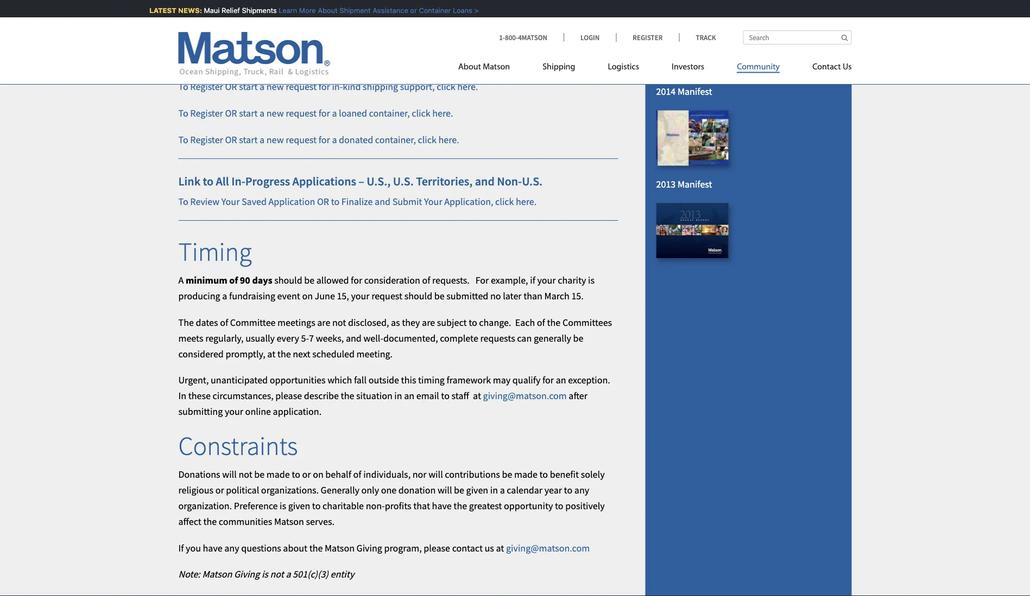Task type: describe. For each thing, give the bounding box(es) containing it.
that
[[413, 500, 430, 512]]

2 horizontal spatial and
[[475, 174, 495, 189]]

u.s.,
[[367, 174, 391, 189]]

container, for loaned
[[369, 107, 410, 119]]

start for to register or start a new cash donation application, click here.
[[239, 28, 258, 40]]

support,
[[400, 81, 435, 93]]

march
[[544, 290, 570, 302]]

in inside donations will not be made to or on behalf of individuals, nor will contributions be made to benefit solely religious or political organizations. generally only one donation will be given in a calendar year to any organization. preference is given to charitable non-profits that have the greatest opportunity to positively affect the communities matson serves.
[[490, 485, 498, 497]]

which
[[328, 374, 352, 387]]

generally
[[321, 485, 359, 497]]

start for to register or start a new request for a donated container, click here.
[[239, 134, 258, 146]]

requests
[[480, 332, 515, 345]]

timing
[[418, 374, 445, 387]]

the left the greatest
[[454, 500, 467, 512]]

may
[[493, 374, 511, 387]]

Search search field
[[743, 30, 852, 45]]

new for to register or start a new request for a loaned container, click here.
[[267, 107, 284, 119]]

register for to register or start a new request for in-kind shipping support, click here.
[[190, 81, 223, 93]]

us
[[485, 542, 494, 555]]

contributions
[[445, 469, 500, 481]]

organization.
[[178, 500, 232, 512]]

giving@matson.com link for after submitting your online application.
[[483, 390, 567, 402]]

to register or start a new fundraising event/sponsorship application, click here. link
[[178, 54, 504, 66]]

of inside donations will not be made to or on behalf of individuals, nor will contributions be made to benefit solely religious or political organizations. generally only one donation will be given in a calendar year to any organization. preference is given to charitable non-profits that have the greatest opportunity to positively affect the communities matson serves.
[[353, 469, 361, 481]]

all
[[216, 174, 229, 189]]

to review your saved application or to finalize and submit your application, click here.
[[178, 196, 537, 208]]

exception.
[[568, 374, 610, 387]]

unanticipated
[[211, 374, 268, 387]]

to inside urgent, unanticipated opportunities which fall outside this timing framework may qualify for an exception. in these circumstances, please describe the situation in an email to staff  at
[[441, 390, 450, 402]]

urgent, unanticipated opportunities which fall outside this timing framework may qualify for an exception. in these circumstances, please describe the situation in an email to staff  at
[[178, 374, 610, 402]]

for for loaned
[[319, 107, 330, 119]]

to register or start a new request for a donated container, click here. link
[[178, 134, 459, 146]]

to review your saved application or to finalize and submit your application, click here. link
[[178, 196, 537, 208]]

constraints
[[178, 430, 298, 462]]

to register or start a new cash donation application, click here. link
[[178, 28, 437, 40]]

in inside urgent, unanticipated opportunities which fall outside this timing framework may qualify for an exception. in these circumstances, please describe the situation in an email to staff  at
[[394, 390, 402, 402]]

1-800-4matson link
[[499, 33, 564, 42]]

meets
[[178, 332, 203, 345]]

community link
[[721, 57, 796, 80]]

application.
[[273, 406, 322, 418]]

community
[[737, 63, 780, 71]]

container, for donated
[[375, 134, 416, 146]]

501(c)(3)
[[293, 569, 329, 581]]

1 vertical spatial at
[[496, 542, 504, 555]]

0 vertical spatial should
[[274, 275, 302, 287]]

in-
[[332, 81, 343, 93]]

1 horizontal spatial non-
[[497, 174, 522, 189]]

link
[[178, 174, 200, 189]]

1 horizontal spatial an
[[556, 374, 566, 387]]

0 vertical spatial giving@matson.com
[[483, 390, 567, 402]]

the right about
[[309, 542, 323, 555]]

1 vertical spatial should
[[404, 290, 432, 302]]

for for donated
[[319, 134, 330, 146]]

shipping
[[363, 81, 398, 93]]

situation
[[356, 390, 393, 402]]

link to all in-progress applications – u.s., u.s. territories, and non-u.s.
[[178, 174, 543, 189]]

if you have any questions about the matson giving program, please contact us at giving@matson.com
[[178, 542, 590, 555]]

1 made from the left
[[267, 469, 290, 481]]

top menu navigation
[[458, 57, 852, 80]]

start for to register or start a new request for a loaned container, click here.
[[239, 107, 258, 119]]

contact
[[452, 542, 483, 555]]

political
[[226, 485, 259, 497]]

1 horizontal spatial giving
[[357, 542, 382, 555]]

one
[[381, 485, 397, 497]]

please inside urgent, unanticipated opportunities which fall outside this timing framework may qualify for an exception. in these circumstances, please describe the situation in an email to staff  at
[[276, 390, 302, 402]]

to left all on the top of page
[[203, 174, 214, 189]]

to right the year
[[564, 485, 573, 497]]

promptly,
[[226, 348, 265, 360]]

new
[[221, 6, 244, 21]]

click right support,
[[437, 81, 455, 93]]

1 horizontal spatial given
[[466, 485, 488, 497]]

considered
[[178, 348, 224, 360]]

describe
[[304, 390, 339, 402]]

contact us link
[[796, 57, 852, 80]]

0 horizontal spatial is
[[262, 569, 268, 581]]

1 vertical spatial have
[[203, 542, 222, 555]]

if
[[178, 542, 184, 555]]

the up generally
[[547, 317, 561, 329]]

800-
[[505, 33, 518, 42]]

at inside 'the dates of committee meetings are not disclosed, as they are subject to change.  each of the committees meets regularly, usually every 5-7 weeks, and well-documented, complete requests can generally be considered promptly, at the next scheduled meeting.'
[[267, 348, 275, 360]]

be up political
[[254, 469, 265, 481]]

1 horizontal spatial u.s.
[[393, 174, 414, 189]]

after
[[569, 390, 588, 402]]

news:
[[174, 6, 197, 14]]

profits
[[385, 500, 411, 512]]

qualify
[[513, 374, 541, 387]]

register for to register or start a new request for a donated container, click here.
[[190, 134, 223, 146]]

register for to register or start a new fundraising event/sponsorship application, click here.
[[190, 54, 223, 66]]

0 horizontal spatial giving
[[234, 569, 260, 581]]

disclosed,
[[348, 317, 389, 329]]

or for to register or start a new fundraising event/sponsorship application, click here.
[[225, 54, 237, 66]]

latest
[[145, 6, 172, 14]]

no
[[490, 290, 501, 302]]

committee
[[230, 317, 276, 329]]

15.
[[572, 290, 584, 302]]

1 horizontal spatial and
[[375, 196, 390, 208]]

1 manifest icon image from the top
[[656, 18, 729, 73]]

request for kind
[[286, 81, 317, 93]]

track
[[696, 33, 716, 42]]

1 vertical spatial an
[[404, 390, 414, 402]]

to register or start a new request for in-kind shipping support, click here.
[[178, 81, 478, 93]]

application,
[[444, 196, 493, 208]]

they
[[402, 317, 420, 329]]

search image
[[841, 34, 848, 41]]

on inside the should be allowed for consideration of requests.   for example, if your charity is producing a fundraising event on june 15, your request should be submitted no later than march 15.
[[302, 290, 313, 302]]

only
[[361, 485, 379, 497]]

or for to register or start a new cash donation application, click here.
[[225, 28, 237, 40]]

1 your from the left
[[221, 196, 240, 208]]

outside
[[369, 374, 399, 387]]

about matson link
[[458, 57, 526, 80]]

1 horizontal spatial fundraising
[[286, 54, 332, 66]]

will right nor
[[429, 469, 443, 481]]

2 made from the left
[[514, 469, 538, 481]]

links to new applications – non-u.s.
[[178, 6, 366, 21]]

start for to register or start a new request for in-kind shipping support, click here.
[[239, 81, 258, 93]]

submit
[[392, 196, 422, 208]]

event
[[277, 290, 300, 302]]

of right each
[[537, 317, 545, 329]]

the down every
[[277, 348, 291, 360]]

logistics link
[[592, 57, 656, 80]]

in
[[178, 390, 186, 402]]

matson inside about matson link
[[483, 63, 510, 71]]

complete
[[440, 332, 478, 345]]

every
[[277, 332, 299, 345]]

community image
[[656, 203, 729, 259]]

more
[[294, 6, 311, 14]]

to up the year
[[540, 469, 548, 481]]

this
[[401, 374, 416, 387]]

assistance
[[368, 6, 404, 14]]

will up political
[[222, 469, 237, 481]]

be left the submitted
[[434, 290, 445, 302]]

investors
[[672, 63, 704, 71]]

questions
[[241, 542, 281, 555]]

1 horizontal spatial not
[[270, 569, 284, 581]]

to register or start a new request for a loaned container, click here. link
[[178, 107, 453, 119]]

0 vertical spatial –
[[312, 6, 318, 21]]

application, for donation
[[346, 28, 394, 40]]

to for to register or start a new request for in-kind shipping support, click here.
[[178, 81, 188, 93]]

generally
[[534, 332, 571, 345]]

matson up entity
[[325, 542, 355, 555]]

click down >
[[463, 54, 482, 66]]

1 vertical spatial applications
[[292, 174, 356, 189]]

1 vertical spatial giving@matson.com
[[506, 542, 590, 555]]

manifest for 2013 manifest
[[678, 178, 712, 191]]

7
[[309, 332, 314, 345]]

2014 manifest
[[656, 86, 712, 98]]

after submitting your online application.
[[178, 390, 588, 418]]

register for to register or start a new cash donation application, click here.
[[190, 28, 223, 40]]

communities
[[219, 516, 272, 528]]

be up calendar
[[502, 469, 512, 481]]

1 horizontal spatial –
[[359, 174, 364, 189]]

to left finalize
[[331, 196, 340, 208]]

in-
[[231, 174, 245, 189]]

as
[[391, 317, 400, 329]]

the down organization.
[[203, 516, 217, 528]]

to for to register or start a new fundraising event/sponsorship application, click here.
[[178, 54, 188, 66]]

weeks,
[[316, 332, 344, 345]]



Task type: vqa. For each thing, say whether or not it's contained in the screenshot.
considered
yes



Task type: locate. For each thing, give the bounding box(es) containing it.
fundraising down 90
[[229, 290, 275, 302]]

2 vertical spatial is
[[262, 569, 268, 581]]

is down organizations.
[[280, 500, 286, 512]]

0 vertical spatial at
[[267, 348, 275, 360]]

2 vertical spatial and
[[346, 332, 362, 345]]

on left june in the left of the page
[[302, 290, 313, 302]]

0 vertical spatial or
[[406, 6, 412, 14]]

each
[[515, 317, 535, 329]]

to left new
[[208, 6, 219, 21]]

5 new from the top
[[267, 134, 284, 146]]

to register or start a new cash donation application, click here.
[[178, 28, 437, 40]]

religious
[[178, 485, 213, 497]]

1 horizontal spatial or
[[302, 469, 311, 481]]

0 vertical spatial in
[[394, 390, 402, 402]]

please left contact
[[424, 542, 450, 555]]

fundraising down to register or start a new cash donation application, click here. "link"
[[286, 54, 332, 66]]

your down the in-
[[221, 196, 240, 208]]

donations
[[178, 469, 220, 481]]

for right allowed
[[351, 275, 362, 287]]

given down contributions at the bottom
[[466, 485, 488, 497]]

2 horizontal spatial or
[[406, 6, 412, 14]]

the down which
[[341, 390, 354, 402]]

0 horizontal spatial an
[[404, 390, 414, 402]]

a inside donations will not be made to or on behalf of individuals, nor will contributions be made to benefit solely religious or political organizations. generally only one donation will be given in a calendar year to any organization. preference is given to charitable non-profits that have the greatest opportunity to positively affect the communities matson serves.
[[500, 485, 505, 497]]

1 horizontal spatial your
[[424, 196, 442, 208]]

here.
[[417, 28, 437, 40], [484, 54, 504, 66], [457, 81, 478, 93], [432, 107, 453, 119], [439, 134, 459, 146], [516, 196, 537, 208]]

meetings
[[278, 317, 315, 329]]

1 start from the top
[[239, 28, 258, 40]]

0 horizontal spatial at
[[267, 348, 275, 360]]

0 horizontal spatial given
[[288, 500, 310, 512]]

new up to register or start a new request for a donated container, click here.
[[267, 107, 284, 119]]

to register or start a new request for a donated container, click here.
[[178, 134, 459, 146]]

new for to register or start a new request for a donated container, click here.
[[267, 134, 284, 146]]

made up organizations.
[[267, 469, 290, 481]]

0 horizontal spatial your
[[225, 406, 243, 418]]

is inside donations will not be made to or on behalf of individuals, nor will contributions be made to benefit solely religious or political organizations. generally only one donation will be given in a calendar year to any organization. preference is given to charitable non-profits that have the greatest opportunity to positively affect the communities matson serves.
[[280, 500, 286, 512]]

to up organizations.
[[292, 469, 300, 481]]

–
[[312, 6, 318, 21], [359, 174, 364, 189]]

0 vertical spatial applications
[[246, 6, 310, 21]]

1 vertical spatial on
[[313, 469, 324, 481]]

contact us
[[813, 63, 852, 71]]

contact
[[813, 63, 841, 71]]

the
[[178, 317, 194, 329]]

or left container
[[406, 6, 412, 14]]

1 vertical spatial and
[[375, 196, 390, 208]]

the inside urgent, unanticipated opportunities which fall outside this timing framework may qualify for an exception. in these circumstances, please describe the situation in an email to staff  at
[[341, 390, 354, 402]]

individuals,
[[363, 469, 411, 481]]

on inside donations will not be made to or on behalf of individuals, nor will contributions be made to benefit solely religious or political organizations. generally only one donation will be given in a calendar year to any organization. preference is given to charitable non-profits that have the greatest opportunity to positively affect the communities matson serves.
[[313, 469, 324, 481]]

1 vertical spatial non-
[[497, 174, 522, 189]]

0 vertical spatial any
[[574, 485, 589, 497]]

0 vertical spatial non-
[[321, 6, 345, 21]]

1 vertical spatial please
[[424, 542, 450, 555]]

1 new from the top
[[267, 28, 284, 40]]

request up to register or start a new request for a donated container, click here.
[[286, 107, 317, 119]]

2 vertical spatial not
[[270, 569, 284, 581]]

4 start from the top
[[239, 107, 258, 119]]

container, right donated
[[375, 134, 416, 146]]

should up they
[[404, 290, 432, 302]]

0 horizontal spatial –
[[312, 6, 318, 21]]

1 horizontal spatial have
[[432, 500, 452, 512]]

2 your from the left
[[424, 196, 442, 208]]

and down u.s.,
[[375, 196, 390, 208]]

giving down questions
[[234, 569, 260, 581]]

0 vertical spatial is
[[588, 275, 595, 287]]

be inside 'the dates of committee meetings are not disclosed, as they are subject to change.  each of the committees meets regularly, usually every 5-7 weeks, and well-documented, complete requests can generally be considered promptly, at the next scheduled meeting.'
[[573, 332, 583, 345]]

new for to register or start a new fundraising event/sponsorship application, click here.
[[267, 54, 284, 66]]

0 vertical spatial have
[[432, 500, 452, 512]]

2 start from the top
[[239, 54, 258, 66]]

cash
[[286, 28, 304, 40]]

are up "weeks,"
[[317, 317, 330, 329]]

1 vertical spatial manifest icon image
[[656, 110, 729, 166]]

0 vertical spatial container,
[[369, 107, 410, 119]]

opportunity
[[504, 500, 553, 512]]

0 horizontal spatial made
[[267, 469, 290, 481]]

year
[[545, 485, 562, 497]]

0 horizontal spatial non-
[[321, 6, 345, 21]]

and inside 'the dates of committee meetings are not disclosed, as they are subject to change.  each of the committees meets regularly, usually every 5-7 weeks, and well-documented, complete requests can generally be considered promptly, at the next scheduled meeting.'
[[346, 332, 362, 345]]

1 horizontal spatial is
[[280, 500, 286, 512]]

your down circumstances,
[[225, 406, 243, 418]]

1 horizontal spatial application,
[[412, 54, 461, 66]]

matson right note:
[[202, 569, 232, 581]]

donation down nor
[[399, 485, 436, 497]]

request down to register or start a new request for a loaned container, click here.
[[286, 134, 317, 146]]

note:
[[178, 569, 200, 581]]

1 horizontal spatial made
[[514, 469, 538, 481]]

2 horizontal spatial not
[[332, 317, 346, 329]]

0 horizontal spatial your
[[221, 196, 240, 208]]

submitted
[[447, 290, 488, 302]]

request for loaned
[[286, 107, 317, 119]]

manifest for 2014 manifest
[[678, 86, 712, 98]]

to up serves.
[[312, 500, 321, 512]]

at right us
[[496, 542, 504, 555]]

and
[[475, 174, 495, 189], [375, 196, 390, 208], [346, 332, 362, 345]]

0 vertical spatial your
[[537, 275, 556, 287]]

1 manifest from the top
[[678, 86, 712, 98]]

1 vertical spatial your
[[351, 290, 370, 302]]

click
[[396, 28, 415, 40], [463, 54, 482, 66], [437, 81, 455, 93], [412, 107, 430, 119], [418, 134, 437, 146], [495, 196, 514, 208]]

your down territories,
[[424, 196, 442, 208]]

0 horizontal spatial about
[[313, 6, 333, 14]]

None search field
[[743, 30, 852, 45]]

4 new from the top
[[267, 107, 284, 119]]

or for to register or start a new request for a donated container, click here.
[[225, 134, 237, 146]]

1 horizontal spatial any
[[574, 485, 589, 497]]

for right qualify
[[543, 374, 554, 387]]

an down this
[[404, 390, 414, 402]]

2 horizontal spatial u.s.
[[522, 174, 543, 189]]

new down blue matson logo with ocean, shipping, truck, rail and logistics written beneath it.
[[267, 81, 284, 93]]

donation
[[306, 28, 344, 40], [399, 485, 436, 497]]

manifest icon image
[[656, 18, 729, 73], [656, 110, 729, 166]]

0 horizontal spatial should
[[274, 275, 302, 287]]

1 horizontal spatial your
[[351, 290, 370, 302]]

giving left program,
[[357, 542, 382, 555]]

2 vertical spatial your
[[225, 406, 243, 418]]

you
[[186, 542, 201, 555]]

0 vertical spatial manifest
[[678, 86, 712, 98]]

should be allowed for consideration of requests.   for example, if your charity is producing a fundraising event on june 15, your request should be submitted no later than march 15.
[[178, 275, 595, 302]]

track link
[[679, 33, 716, 42]]

given
[[466, 485, 488, 497], [288, 500, 310, 512]]

0 horizontal spatial application,
[[346, 28, 394, 40]]

for inside the should be allowed for consideration of requests.   for example, if your charity is producing a fundraising event on june 15, your request should be submitted no later than march 15.
[[351, 275, 362, 287]]

committees
[[563, 317, 612, 329]]

donation inside donations will not be made to or on behalf of individuals, nor will contributions be made to benefit solely religious or political organizations. generally only one donation will be given in a calendar year to any organization. preference is given to charitable non-profits that have the greatest opportunity to positively affect the communities matson serves.
[[399, 485, 436, 497]]

for inside urgent, unanticipated opportunities which fall outside this timing framework may qualify for an exception. in these circumstances, please describe the situation in an email to staff  at
[[543, 374, 554, 387]]

1 vertical spatial is
[[280, 500, 286, 512]]

of right behalf
[[353, 469, 361, 481]]

to
[[178, 28, 188, 40], [178, 54, 188, 66], [178, 81, 188, 93], [178, 107, 188, 119], [178, 134, 188, 146], [178, 196, 188, 208]]

1 to from the top
[[178, 28, 188, 40]]

giving@matson.com
[[483, 390, 567, 402], [506, 542, 590, 555]]

click down support,
[[412, 107, 430, 119]]

the
[[547, 317, 561, 329], [277, 348, 291, 360], [341, 390, 354, 402], [454, 500, 467, 512], [203, 516, 217, 528], [309, 542, 323, 555]]

to for to register or start a new request for a loaned container, click here.
[[178, 107, 188, 119]]

of left 90
[[229, 275, 238, 287]]

1 vertical spatial any
[[224, 542, 239, 555]]

0 horizontal spatial donation
[[306, 28, 344, 40]]

progress
[[245, 174, 290, 189]]

opportunities
[[270, 374, 326, 387]]

2 are from the left
[[422, 317, 435, 329]]

made up calendar
[[514, 469, 538, 481]]

a inside the should be allowed for consideration of requests.   for example, if your charity is producing a fundraising event on june 15, your request should be submitted no later than march 15.
[[222, 290, 227, 302]]

request
[[286, 81, 317, 93], [286, 107, 317, 119], [286, 134, 317, 146], [372, 290, 402, 302]]

1 vertical spatial application,
[[412, 54, 461, 66]]

1 horizontal spatial are
[[422, 317, 435, 329]]

0 vertical spatial an
[[556, 374, 566, 387]]

1 vertical spatial giving
[[234, 569, 260, 581]]

start for to register or start a new fundraising event/sponsorship application, click here.
[[239, 54, 258, 66]]

your
[[221, 196, 240, 208], [424, 196, 442, 208]]

not up "weeks,"
[[332, 317, 346, 329]]

any up positively
[[574, 485, 589, 497]]

1 horizontal spatial about
[[458, 63, 481, 71]]

1 vertical spatial manifest
[[678, 178, 712, 191]]

your right if
[[537, 275, 556, 287]]

of right 'consideration'
[[422, 275, 430, 287]]

1 vertical spatial fundraising
[[229, 290, 275, 302]]

applications up cash
[[246, 6, 310, 21]]

or for to register or start a new request for in-kind shipping support, click here.
[[225, 81, 237, 93]]

learn
[[274, 6, 293, 14]]

applications up application at the top of the page
[[292, 174, 356, 189]]

of inside the should be allowed for consideration of requests.   for example, if your charity is producing a fundraising event on june 15, your request should be submitted no later than march 15.
[[422, 275, 430, 287]]

charity
[[558, 275, 586, 287]]

june
[[315, 290, 335, 302]]

an left exception.
[[556, 374, 566, 387]]

the dates of committee meetings are not disclosed, as they are subject to change.  each of the committees meets regularly, usually every 5-7 weeks, and well-documented, complete requests can generally be considered promptly, at the next scheduled meeting.
[[178, 317, 612, 360]]

your right 15,
[[351, 290, 370, 302]]

request down 'consideration'
[[372, 290, 402, 302]]

charitable
[[323, 500, 364, 512]]

is inside the should be allowed for consideration of requests.   for example, if your charity is producing a fundraising event on june 15, your request should be submitted no later than march 15.
[[588, 275, 595, 287]]

0 vertical spatial application,
[[346, 28, 394, 40]]

matson down 1-
[[483, 63, 510, 71]]

register
[[190, 28, 223, 40], [633, 33, 663, 42], [190, 54, 223, 66], [190, 81, 223, 93], [190, 107, 223, 119], [190, 134, 223, 146]]

giving@matson.com down qualify
[[483, 390, 567, 402]]

fall
[[354, 374, 367, 387]]

request inside the should be allowed for consideration of requests.   for example, if your charity is producing a fundraising event on june 15, your request should be submitted no later than march 15.
[[372, 290, 402, 302]]

0 vertical spatial about
[[313, 6, 333, 14]]

3 to from the top
[[178, 81, 188, 93]]

1 horizontal spatial should
[[404, 290, 432, 302]]

finalize
[[342, 196, 373, 208]]

2 to from the top
[[178, 54, 188, 66]]

to left 'staff' at the left bottom of page
[[441, 390, 450, 402]]

0 vertical spatial giving@matson.com link
[[483, 390, 567, 402]]

0 vertical spatial fundraising
[[286, 54, 332, 66]]

review
[[190, 196, 219, 208]]

0 horizontal spatial have
[[203, 542, 222, 555]]

1 horizontal spatial at
[[496, 542, 504, 555]]

to for to register or start a new request for a donated container, click here.
[[178, 134, 188, 146]]

1 vertical spatial or
[[302, 469, 311, 481]]

container, down shipping in the top of the page
[[369, 107, 410, 119]]

click up territories,
[[418, 134, 437, 146]]

given down organizations.
[[288, 500, 310, 512]]

0 horizontal spatial please
[[276, 390, 302, 402]]

click down the assistance
[[396, 28, 415, 40]]

to for to register or start a new cash donation application, click here.
[[178, 28, 188, 40]]

are right they
[[422, 317, 435, 329]]

0 horizontal spatial and
[[346, 332, 362, 345]]

application, up support,
[[412, 54, 461, 66]]

at down usually
[[267, 348, 275, 360]]

nor
[[413, 469, 427, 481]]

minimum
[[186, 275, 227, 287]]

is down questions
[[262, 569, 268, 581]]

5 start from the top
[[239, 134, 258, 146]]

1 horizontal spatial in
[[490, 485, 498, 497]]

giving@matson.com down opportunity
[[506, 542, 590, 555]]

is right charity
[[588, 275, 595, 287]]

4 to from the top
[[178, 107, 188, 119]]

any left questions
[[224, 542, 239, 555]]

of up regularly,
[[220, 317, 228, 329]]

0 vertical spatial please
[[276, 390, 302, 402]]

giving@matson.com link down qualify
[[483, 390, 567, 402]]

serves.
[[306, 516, 334, 528]]

1 vertical spatial giving@matson.com link
[[506, 542, 590, 555]]

in up the greatest
[[490, 485, 498, 497]]

new for to register or start a new request for in-kind shipping support, click here.
[[267, 81, 284, 93]]

donated
[[339, 134, 373, 146]]

new for to register or start a new cash donation application, click here.
[[267, 28, 284, 40]]

6 to from the top
[[178, 196, 188, 208]]

have right that
[[432, 500, 452, 512]]

register for to register or start a new request for a loaned container, click here.
[[190, 107, 223, 119]]

for
[[319, 81, 330, 93], [319, 107, 330, 119], [319, 134, 330, 146], [351, 275, 362, 287], [543, 374, 554, 387]]

affect
[[178, 516, 201, 528]]

to register or start a new request for a loaned container, click here.
[[178, 107, 453, 119]]

2 vertical spatial or
[[215, 485, 224, 497]]

5-
[[301, 332, 309, 345]]

3 start from the top
[[239, 81, 258, 93]]

have inside donations will not be made to or on behalf of individuals, nor will contributions be made to benefit solely religious or political organizations. generally only one donation will be given in a calendar year to any organization. preference is given to charitable non-profits that have the greatest opportunity to positively affect the communities matson serves.
[[432, 500, 452, 512]]

1 vertical spatial about
[[458, 63, 481, 71]]

to for to review your saved application or to finalize and submit your application, click here.
[[178, 196, 188, 208]]

urgent,
[[178, 374, 209, 387]]

maui
[[199, 6, 215, 14]]

not inside 'the dates of committee meetings are not disclosed, as they are subject to change.  each of the committees meets regularly, usually every 5-7 weeks, and well-documented, complete requests can generally be considered promptly, at the next scheduled meeting.'
[[332, 317, 346, 329]]

are
[[317, 317, 330, 329], [422, 317, 435, 329]]

application, for event/sponsorship
[[412, 54, 461, 66]]

program,
[[384, 542, 422, 555]]

have right you
[[203, 542, 222, 555]]

– left u.s.,
[[359, 174, 364, 189]]

manifest down the investors 'link'
[[678, 86, 712, 98]]

5 to from the top
[[178, 134, 188, 146]]

note: matson giving is not a 501(c)(3) entity
[[178, 569, 354, 581]]

to inside 'the dates of committee meetings are not disclosed, as they are subject to change.  each of the committees meets regularly, usually every 5-7 weeks, and well-documented, complete requests can generally be considered promptly, at the next scheduled meeting.'
[[469, 317, 477, 329]]

later
[[503, 290, 522, 302]]

giving
[[357, 542, 382, 555], [234, 569, 260, 581]]

your inside after submitting your online application.
[[225, 406, 243, 418]]

0 horizontal spatial or
[[215, 485, 224, 497]]

2 manifest from the top
[[678, 178, 712, 191]]

for down to register or start a new request for in-kind shipping support, click here.
[[319, 107, 330, 119]]

blue matson logo with ocean, shipping, truck, rail and logistics written beneath it. image
[[178, 32, 330, 77]]

new left cash
[[267, 28, 284, 40]]

meeting.
[[357, 348, 393, 360]]

new up progress
[[267, 134, 284, 146]]

0 horizontal spatial not
[[239, 469, 252, 481]]

1 vertical spatial not
[[239, 469, 252, 481]]

be down contributions at the bottom
[[454, 485, 464, 497]]

non-
[[321, 6, 345, 21], [497, 174, 522, 189]]

example,
[[491, 275, 528, 287]]

be down committees
[[573, 332, 583, 345]]

producing
[[178, 290, 220, 302]]

1 horizontal spatial please
[[424, 542, 450, 555]]

to down the year
[[555, 500, 563, 512]]

click right the application,
[[495, 196, 514, 208]]

fundraising inside the should be allowed for consideration of requests.   for example, if your charity is producing a fundraising event on june 15, your request should be submitted no later than march 15.
[[229, 290, 275, 302]]

not up political
[[239, 469, 252, 481]]

and up the application,
[[475, 174, 495, 189]]

2 manifest icon image from the top
[[656, 110, 729, 166]]

1 are from the left
[[317, 317, 330, 329]]

for for kind
[[319, 81, 330, 93]]

organizations.
[[261, 485, 319, 497]]

giving@matson.com link down opportunity
[[506, 542, 590, 555]]

on
[[302, 290, 313, 302], [313, 469, 324, 481]]

2 horizontal spatial your
[[537, 275, 556, 287]]

will down contributions at the bottom
[[438, 485, 452, 497]]

2 new from the top
[[267, 54, 284, 66]]

learn more about shipment assistance or container loans > link
[[274, 6, 474, 14]]

not inside donations will not be made to or on behalf of individuals, nor will contributions be made to benefit solely religious or political organizations. generally only one donation will be given in a calendar year to any organization. preference is given to charitable non-profits that have the greatest opportunity to positively affect the communities matson serves.
[[239, 469, 252, 481]]

any inside donations will not be made to or on behalf of individuals, nor will contributions be made to benefit solely religious or political organizations. generally only one donation will be given in a calendar year to any organization. preference is given to charitable non-profits that have the greatest opportunity to positively affect the communities matson serves.
[[574, 485, 589, 497]]

3 new from the top
[[267, 81, 284, 93]]

a
[[178, 275, 184, 287]]

login
[[581, 33, 600, 42]]

0 vertical spatial manifest icon image
[[656, 18, 729, 73]]

please up application.
[[276, 390, 302, 402]]

0 horizontal spatial u.s.
[[345, 6, 366, 21]]

be left allowed
[[304, 275, 315, 287]]

manifest right 2013
[[678, 178, 712, 191]]

1 vertical spatial –
[[359, 174, 364, 189]]

request up to register or start a new request for a loaned container, click here. link
[[286, 81, 317, 93]]

greatest
[[469, 500, 502, 512]]

request for donated
[[286, 134, 317, 146]]

login link
[[564, 33, 616, 42]]

matson inside donations will not be made to or on behalf of individuals, nor will contributions be made to benefit solely religious or political organizations. generally only one donation will be given in a calendar year to any organization. preference is given to charitable non-profits that have the greatest opportunity to positively affect the communities matson serves.
[[274, 516, 304, 528]]

1-
[[499, 33, 505, 42]]

calendar
[[507, 485, 543, 497]]

1 vertical spatial container,
[[375, 134, 416, 146]]

should up event
[[274, 275, 302, 287]]

1 vertical spatial given
[[288, 500, 310, 512]]

giving@matson.com link for if you have any questions about the matson giving program, please contact us at giving@matson.com
[[506, 542, 590, 555]]

or for to register or start a new request for a loaned container, click here.
[[225, 107, 237, 119]]

0 vertical spatial on
[[302, 290, 313, 302]]

matson up about
[[274, 516, 304, 528]]

relief
[[217, 6, 235, 14]]

about inside about matson link
[[458, 63, 481, 71]]

event/sponsorship
[[334, 54, 411, 66]]

0 vertical spatial and
[[475, 174, 495, 189]]

application, down learn more about shipment assistance or container loans > link
[[346, 28, 394, 40]]

email
[[416, 390, 439, 402]]

not
[[332, 317, 346, 329], [239, 469, 252, 481], [270, 569, 284, 581]]

on left behalf
[[313, 469, 324, 481]]

circumstances,
[[213, 390, 274, 402]]

fundraising
[[286, 54, 332, 66], [229, 290, 275, 302]]

1 vertical spatial in
[[490, 485, 498, 497]]

for left in-
[[319, 81, 330, 93]]

new down to register or start a new cash donation application, click here.
[[267, 54, 284, 66]]

0 horizontal spatial any
[[224, 542, 239, 555]]

not down questions
[[270, 569, 284, 581]]

than
[[524, 290, 543, 302]]

90
[[240, 275, 250, 287]]



